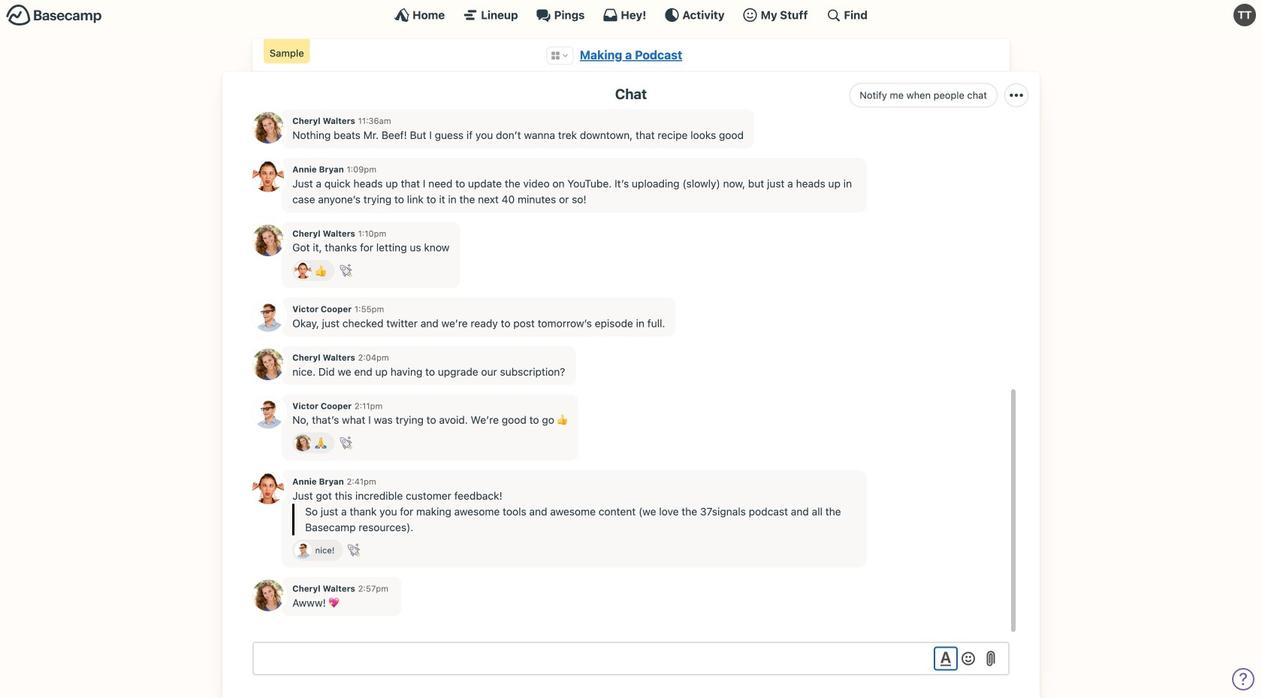 Task type: describe. For each thing, give the bounding box(es) containing it.
2:57pm element
[[358, 584, 389, 594]]

11:36am element
[[358, 116, 391, 126]]

cheryl w. boosted the chat with '🙏' element
[[292, 432, 335, 454]]

annie bryan image inside annie b. boosted the chat with '👍' element
[[295, 262, 312, 279]]

cheryl walters image for 1:10pm element
[[252, 225, 284, 256]]

victor c. boosted the chat with 'nice!' element
[[292, 539, 343, 561]]

main element
[[0, 0, 1262, 29]]

victor cooper image inside the victor c. boosted the chat with 'nice!' element
[[295, 542, 312, 559]]

cheryl walters image for 2:04pm element
[[252, 349, 284, 380]]



Task type: vqa. For each thing, say whether or not it's contained in the screenshot.
jared davis "icon" on the right of the page
no



Task type: locate. For each thing, give the bounding box(es) containing it.
2:41pm element
[[347, 476, 376, 487]]

1 horizontal spatial victor cooper image
[[295, 542, 312, 559]]

1 cheryl walters image from the top
[[252, 112, 284, 144]]

1:10pm element
[[358, 228, 386, 239]]

2 cheryl walters image from the top
[[252, 349, 284, 380]]

0 horizontal spatial annie bryan image
[[252, 473, 284, 504]]

cheryl walters image down victor cooper icon
[[252, 349, 284, 380]]

2 vertical spatial cheryl walters image
[[252, 580, 284, 611]]

1 vertical spatial cheryl walters image
[[252, 349, 284, 380]]

keyboard shortcut: ⌘ + / image
[[826, 8, 841, 23]]

2:04pm element
[[358, 352, 389, 363]]

annie bryan image
[[252, 160, 284, 192]]

switch accounts image
[[6, 4, 102, 27]]

0 vertical spatial cheryl walters image
[[252, 112, 284, 144]]

1:09pm element
[[347, 164, 377, 174]]

2:11pm element
[[355, 401, 383, 411]]

0 vertical spatial annie bryan image
[[295, 262, 312, 279]]

None text field
[[252, 642, 1010, 676]]

cheryl walters image for 11:36am element
[[252, 112, 284, 144]]

cheryl walters image up annie bryan icon
[[252, 112, 284, 144]]

0 vertical spatial cheryl walters image
[[252, 225, 284, 256]]

cheryl walters image
[[252, 225, 284, 256], [295, 435, 312, 451], [252, 580, 284, 611]]

1 vertical spatial victor cooper image
[[295, 542, 312, 559]]

1:55pm element
[[355, 304, 384, 314]]

1 horizontal spatial annie bryan image
[[295, 262, 312, 279]]

1 vertical spatial annie bryan image
[[252, 473, 284, 504]]

terry turtle image
[[1234, 4, 1256, 26]]

cheryl walters image inside cheryl w. boosted the chat with '🙏' element
[[295, 435, 312, 451]]

breadcrumb element
[[252, 39, 1010, 72]]

1 vertical spatial cheryl walters image
[[295, 435, 312, 451]]

annie b. boosted the chat with '👍' element
[[292, 260, 335, 281]]

0 vertical spatial victor cooper image
[[252, 397, 284, 429]]

victor cooper image
[[252, 397, 284, 429], [295, 542, 312, 559]]

0 horizontal spatial victor cooper image
[[252, 397, 284, 429]]

annie bryan image
[[295, 262, 312, 279], [252, 473, 284, 504]]

cheryl walters image for "2:57pm" element
[[252, 580, 284, 611]]

victor cooper image
[[252, 300, 284, 332]]

cheryl walters image
[[252, 112, 284, 144], [252, 349, 284, 380]]



